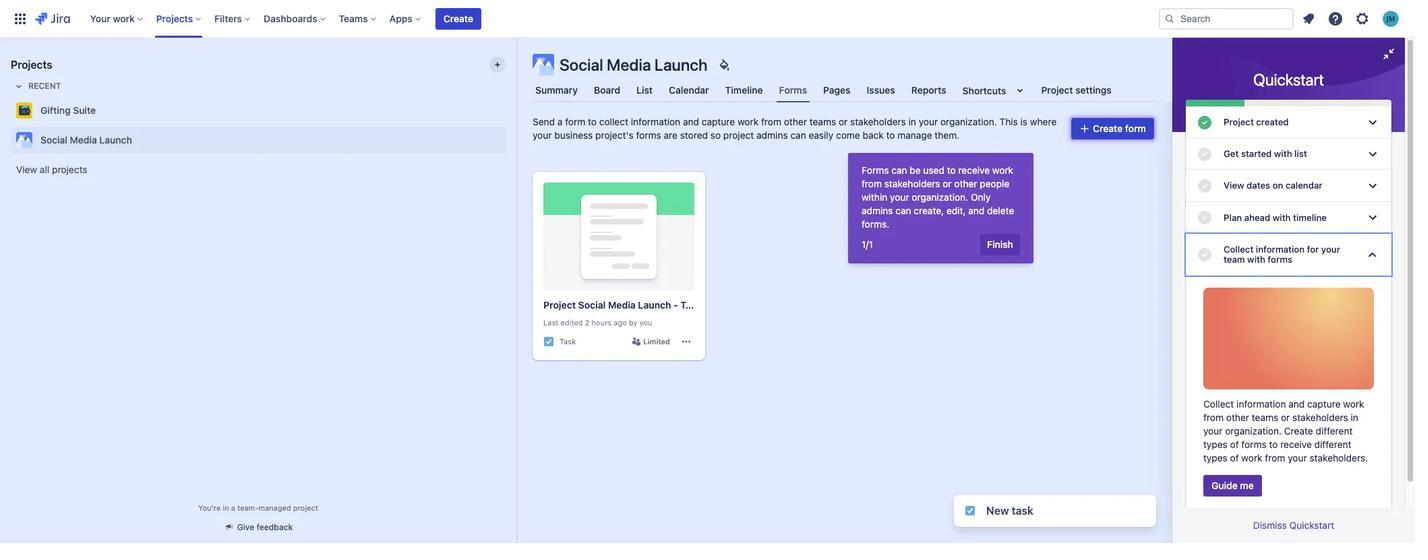 Task type: vqa. For each thing, say whether or not it's contained in the screenshot.
stakeholders
yes



Task type: describe. For each thing, give the bounding box(es) containing it.
sidebar navigation image
[[502, 54, 531, 81]]

settings
[[1076, 84, 1112, 96]]

board
[[594, 84, 621, 96]]

guide me button
[[1204, 476, 1262, 497]]

calendar
[[669, 84, 709, 96]]

capture inside "collect information and capture work from other teams or stakeholders in your organization. create different types of forms to receive different types of work from your stakeholders."
[[1308, 399, 1341, 410]]

get started with list
[[1224, 149, 1307, 159]]

are
[[664, 129, 678, 141]]

get started with list button
[[1186, 138, 1392, 170]]

your up manage
[[919, 116, 938, 127]]

0 horizontal spatial projects
[[11, 59, 52, 71]]

your
[[90, 12, 110, 24]]

forms inside "collect information and capture work from other teams or stakeholders in your organization. create different types of forms to receive different types of work from your stakeholders."
[[1242, 439, 1267, 451]]

0 vertical spatial launch
[[655, 55, 708, 74]]

plan ahead with timeline
[[1224, 212, 1327, 223]]

0 vertical spatial task
[[681, 299, 702, 311]]

stakeholders inside send a form to collect information and capture work from other teams or stakeholders in your organization. this is where your business project's forms are stored so project admins can easily come back to manage them.
[[850, 116, 906, 127]]

stored
[[680, 129, 708, 141]]

filters button
[[210, 8, 256, 29]]

project for project created
[[1224, 117, 1254, 127]]

hours
[[592, 318, 612, 327]]

dashboards
[[264, 12, 317, 24]]

be
[[910, 165, 921, 176]]

this
[[1000, 116, 1018, 127]]

started
[[1241, 149, 1272, 159]]

social media launch link
[[11, 127, 500, 154]]

checked image
[[1197, 178, 1213, 194]]

stakeholders inside "collect information and capture work from other teams or stakeholders in your organization. create different types of forms to receive different types of work from your stakeholders."
[[1293, 412, 1349, 424]]

forms.
[[862, 218, 890, 230]]

checked image for collect
[[1197, 247, 1213, 263]]

to inside forms can be used to receive work from stakeholders or other people within your organization. only admins can create, edit, and delete forms.
[[947, 165, 956, 176]]

project created button
[[1186, 107, 1392, 138]]

last
[[544, 318, 559, 327]]

can inside send a form to collect information and capture work from other teams or stakeholders in your organization. this is where your business project's forms are stored so project admins can easily come back to manage them.
[[791, 129, 806, 141]]

edit,
[[947, 205, 966, 216]]

-
[[674, 299, 678, 311]]

add to starred image for gifting suite
[[502, 103, 518, 119]]

work inside forms can be used to receive work from stakeholders or other people within your organization. only admins can create, edit, and delete forms.
[[993, 165, 1014, 176]]

1 vertical spatial social media launch
[[40, 134, 132, 146]]

dismiss
[[1253, 520, 1287, 531]]

suite
[[73, 105, 96, 116]]

feedback
[[257, 523, 293, 533]]

information inside send a form to collect information and capture work from other teams or stakeholders in your organization. this is where your business project's forms are stored so project admins can easily come back to manage them.
[[631, 116, 681, 127]]

last edited 2 hours ago by you
[[544, 318, 652, 327]]

view all projects
[[16, 164, 87, 175]]

tab list containing forms
[[525, 78, 1165, 103]]

organization. inside forms can be used to receive work from stakeholders or other people within your organization. only admins can create, edit, and delete forms.
[[912, 192, 968, 203]]

view dates on calendar
[[1224, 180, 1323, 191]]

1 vertical spatial different
[[1315, 439, 1352, 451]]

where
[[1030, 116, 1057, 127]]

add to starred image for social media launch
[[502, 132, 518, 148]]

1 horizontal spatial social media launch
[[560, 55, 708, 74]]

stakeholders.
[[1310, 453, 1368, 464]]

2 vertical spatial media
[[608, 299, 636, 311]]

appswitcher icon image
[[12, 10, 28, 27]]

help image
[[1328, 10, 1344, 27]]

2 types from the top
[[1204, 453, 1228, 464]]

limited
[[643, 337, 670, 346]]

information for collect information for your team with forms
[[1256, 244, 1305, 255]]

calendar
[[1286, 180, 1323, 191]]

teams button
[[335, 8, 381, 29]]

1 vertical spatial social
[[40, 134, 67, 146]]

plan
[[1224, 212, 1242, 223]]

and inside "collect information and capture work from other teams or stakeholders in your organization. create different types of forms to receive different types of work from your stakeholders."
[[1289, 399, 1305, 410]]

guide
[[1212, 480, 1238, 492]]

projects inside projects popup button
[[156, 12, 193, 24]]

a inside send a form to collect information and capture work from other teams or stakeholders in your organization. this is where your business project's forms are stored so project admins can easily come back to manage them.
[[558, 116, 563, 127]]

timeline link
[[723, 78, 766, 103]]

forms can be used to receive work from stakeholders or other people within your organization. only admins can create, edit, and delete forms.
[[862, 165, 1014, 230]]

receive inside forms can be used to receive work from stakeholders or other people within your organization. only admins can create, edit, and delete forms.
[[959, 165, 990, 176]]

other for from
[[784, 116, 807, 127]]

work up stakeholders.
[[1344, 399, 1365, 410]]

2 vertical spatial can
[[896, 205, 911, 216]]

so
[[711, 129, 721, 141]]

view dates on calendar button
[[1186, 170, 1392, 202]]

apps
[[390, 12, 413, 24]]

ahead
[[1245, 212, 1271, 223]]

create for create form
[[1093, 123, 1123, 134]]

1 vertical spatial can
[[892, 165, 907, 176]]

shortcuts
[[963, 85, 1006, 96]]

2 vertical spatial launch
[[638, 299, 671, 311]]

or inside forms can be used to receive work from stakeholders or other people within your organization. only admins can create, edit, and delete forms.
[[943, 178, 952, 189]]

finish
[[987, 239, 1014, 250]]

summary link
[[533, 78, 581, 103]]

timeline
[[1293, 212, 1327, 223]]

used
[[923, 165, 945, 176]]

chevron image for project created
[[1365, 114, 1381, 131]]

work up me
[[1242, 453, 1263, 464]]

checked image for project
[[1197, 114, 1213, 131]]

with inside collect information for your team with forms
[[1248, 254, 1266, 265]]

0 vertical spatial different
[[1316, 426, 1353, 437]]

you're
[[198, 504, 221, 513]]

0 vertical spatial quickstart
[[1254, 70, 1324, 89]]

project for project settings
[[1042, 84, 1073, 96]]

your work
[[90, 12, 135, 24]]

1 types from the top
[[1204, 439, 1228, 451]]

2 vertical spatial social
[[578, 299, 606, 311]]

1 vertical spatial launch
[[99, 134, 132, 146]]

dashboards button
[[260, 8, 331, 29]]

collect information for your team with forms button
[[1186, 234, 1392, 276]]

created
[[1257, 117, 1289, 127]]

organization. inside send a form to collect information and capture work from other teams or stakeholders in your organization. this is where your business project's forms are stored so project admins can easily come back to manage them.
[[941, 116, 997, 127]]

send
[[533, 116, 555, 127]]

them.
[[935, 129, 960, 141]]

chevron image for your
[[1365, 247, 1381, 263]]

project inside send a form to collect information and capture work from other teams or stakeholders in your organization. this is where your business project's forms are stored so project admins can easily come back to manage them.
[[724, 129, 754, 141]]

team
[[1224, 254, 1245, 265]]

from inside send a form to collect information and capture work from other teams or stakeholders in your organization. this is where your business project's forms are stored so project admins can easily come back to manage them.
[[761, 116, 782, 127]]

manage
[[898, 129, 932, 141]]

receive inside "collect information and capture work from other teams or stakeholders in your organization. create different types of forms to receive different types of work from your stakeholders."
[[1281, 439, 1312, 451]]

task icon image
[[965, 506, 976, 517]]

within
[[862, 192, 888, 203]]

issues link
[[864, 78, 898, 103]]

project for project social media launch - task form
[[544, 299, 576, 311]]

gifting suite link
[[11, 97, 500, 124]]

project social media launch - task form
[[544, 299, 727, 311]]

back
[[863, 129, 884, 141]]

view for view dates on calendar
[[1224, 180, 1245, 191]]

project's
[[596, 129, 634, 141]]

view all projects link
[[11, 158, 506, 182]]

project settings
[[1042, 84, 1112, 96]]

shortcuts button
[[960, 78, 1031, 103]]

is
[[1021, 116, 1028, 127]]

delete
[[987, 205, 1014, 216]]

0 vertical spatial social
[[560, 55, 603, 74]]

your up guide
[[1204, 426, 1223, 437]]

come
[[836, 129, 860, 141]]

collect information for your team with forms
[[1224, 244, 1341, 265]]



Task type: locate. For each thing, give the bounding box(es) containing it.
create
[[444, 12, 473, 24], [1093, 123, 1123, 134], [1285, 426, 1313, 437]]

2 vertical spatial project
[[544, 299, 576, 311]]

jira image
[[35, 10, 70, 27], [35, 10, 70, 27]]

view inside dropdown button
[[1224, 180, 1245, 191]]

quickstart up project created dropdown button
[[1254, 70, 1324, 89]]

pages link
[[821, 78, 853, 103]]

your right within at right
[[890, 192, 909, 203]]

chevron image for timeline
[[1365, 210, 1381, 226]]

1 vertical spatial organization.
[[912, 192, 968, 203]]

business
[[555, 129, 593, 141]]

edited
[[561, 318, 583, 327]]

0 vertical spatial projects
[[156, 12, 193, 24]]

admins left easily at the top of the page
[[757, 129, 788, 141]]

stakeholders inside forms can be used to receive work from stakeholders or other people within your organization. only admins can create, edit, and delete forms.
[[885, 178, 940, 189]]

organization. inside "collect information and capture work from other teams or stakeholders in your organization. create different types of forms to receive different types of work from your stakeholders."
[[1225, 426, 1282, 437]]

create inside button
[[1093, 123, 1123, 134]]

work down timeline link
[[738, 116, 759, 127]]

checked image for get
[[1197, 146, 1213, 162]]

view left dates
[[1224, 180, 1245, 191]]

forms inside forms can be used to receive work from stakeholders or other people within your organization. only admins can create, edit, and delete forms.
[[862, 165, 889, 176]]

can left be
[[892, 165, 907, 176]]

1 vertical spatial project
[[293, 504, 318, 513]]

and inside forms can be used to receive work from stakeholders or other people within your organization. only admins can create, edit, and delete forms.
[[969, 205, 985, 216]]

your left stakeholders.
[[1288, 453, 1307, 464]]

or inside send a form to collect information and capture work from other teams or stakeholders in your organization. this is where your business project's forms are stored so project admins can easily come back to manage them.
[[839, 116, 848, 127]]

0 horizontal spatial or
[[839, 116, 848, 127]]

collect for with
[[1224, 244, 1254, 255]]

media up ago
[[608, 299, 636, 311]]

2 checked image from the top
[[1197, 146, 1213, 162]]

2 vertical spatial or
[[1281, 412, 1290, 424]]

from
[[761, 116, 782, 127], [862, 178, 882, 189], [1204, 412, 1224, 424], [1265, 453, 1286, 464]]

1 vertical spatial collect
[[1204, 399, 1234, 410]]

organization.
[[941, 116, 997, 127], [912, 192, 968, 203], [1225, 426, 1282, 437]]

list
[[637, 84, 653, 96]]

you're in a team-managed project
[[198, 504, 318, 513]]

your right the for
[[1322, 244, 1341, 255]]

other inside forms can be used to receive work from stakeholders or other people within your organization. only admins can create, edit, and delete forms.
[[954, 178, 978, 189]]

your profile and settings image
[[1383, 10, 1399, 27]]

task
[[1012, 505, 1034, 517]]

view left all
[[16, 164, 37, 175]]

create,
[[914, 205, 944, 216]]

0 vertical spatial information
[[631, 116, 681, 127]]

0 vertical spatial of
[[1230, 439, 1239, 451]]

0 vertical spatial create
[[444, 12, 473, 24]]

checked image
[[1197, 114, 1213, 131], [1197, 146, 1213, 162], [1197, 210, 1213, 226], [1197, 247, 1213, 263]]

issues
[[867, 84, 895, 96]]

2 vertical spatial and
[[1289, 399, 1305, 410]]

gifting
[[40, 105, 71, 116]]

a left team-
[[231, 504, 235, 513]]

0 horizontal spatial social media launch
[[40, 134, 132, 146]]

0 vertical spatial project
[[1042, 84, 1073, 96]]

4 checked image from the top
[[1197, 247, 1213, 263]]

forms inside collect information for your team with forms
[[1268, 254, 1293, 265]]

1 vertical spatial projects
[[11, 59, 52, 71]]

1 horizontal spatial receive
[[1281, 439, 1312, 451]]

collect inside "collect information and capture work from other teams or stakeholders in your organization. create different types of forms to receive different types of work from your stakeholders."
[[1204, 399, 1234, 410]]

forms up within at right
[[862, 165, 889, 176]]

projects up recent
[[11, 59, 52, 71]]

to inside "collect information and capture work from other teams or stakeholders in your organization. create different types of forms to receive different types of work from your stakeholders."
[[1269, 439, 1278, 451]]

1 vertical spatial with
[[1273, 212, 1291, 223]]

other
[[784, 116, 807, 127], [954, 178, 978, 189], [1227, 412, 1250, 424]]

task right -
[[681, 299, 702, 311]]

2 vertical spatial with
[[1248, 254, 1266, 265]]

project
[[1042, 84, 1073, 96], [1224, 117, 1254, 127], [544, 299, 576, 311]]

dates
[[1247, 180, 1271, 191]]

social down gifting at the left of page
[[40, 134, 67, 146]]

can
[[791, 129, 806, 141], [892, 165, 907, 176], [896, 205, 911, 216]]

0 horizontal spatial project
[[544, 299, 576, 311]]

guide me
[[1212, 480, 1254, 492]]

different
[[1316, 426, 1353, 437], [1315, 439, 1352, 451]]

new task
[[987, 505, 1034, 517]]

1 vertical spatial chevron image
[[1365, 146, 1381, 162]]

2 vertical spatial other
[[1227, 412, 1250, 424]]

2 horizontal spatial create
[[1285, 426, 1313, 437]]

in inside send a form to collect information and capture work from other teams or stakeholders in your organization. this is where your business project's forms are stored so project admins can easily come back to manage them.
[[909, 116, 916, 127]]

capture
[[702, 116, 735, 127], [1308, 399, 1341, 410]]

social up summary
[[560, 55, 603, 74]]

tab list
[[525, 78, 1165, 103]]

forms left are
[[636, 129, 661, 141]]

for
[[1307, 244, 1319, 255]]

admins
[[757, 129, 788, 141], [862, 205, 893, 216]]

forms for forms
[[779, 84, 807, 96]]

project right managed
[[293, 504, 318, 513]]

stakeholders up stakeholders.
[[1293, 412, 1349, 424]]

chevron image
[[1365, 178, 1381, 194], [1365, 210, 1381, 226], [1365, 247, 1381, 263]]

organization. up me
[[1225, 426, 1282, 437]]

ago
[[614, 318, 627, 327]]

0 horizontal spatial a
[[231, 504, 235, 513]]

admins inside send a form to collect information and capture work from other teams or stakeholders in your organization. this is where your business project's forms are stored so project admins can easily come back to manage them.
[[757, 129, 788, 141]]

forms for forms can be used to receive work from stakeholders or other people within your organization. only admins can create, edit, and delete forms.
[[862, 165, 889, 176]]

checked image inside plan ahead with timeline dropdown button
[[1197, 210, 1213, 226]]

pages
[[824, 84, 851, 96]]

admins inside forms can be used to receive work from stakeholders or other people within your organization. only admins can create, edit, and delete forms.
[[862, 205, 893, 216]]

banner containing your work
[[0, 0, 1415, 38]]

information inside collect information for your team with forms
[[1256, 244, 1305, 255]]

1 add to starred image from the top
[[502, 103, 518, 119]]

work up people
[[993, 165, 1014, 176]]

1 horizontal spatial form
[[1125, 123, 1146, 134]]

with for started
[[1274, 149, 1292, 159]]

in up manage
[[909, 116, 916, 127]]

chevron image
[[1365, 114, 1381, 131], [1365, 146, 1381, 162]]

in inside "collect information and capture work from other teams or stakeholders in your organization. create different types of forms to receive different types of work from your stakeholders."
[[1351, 412, 1359, 424]]

progress bar
[[1186, 100, 1392, 107]]

other inside "collect information and capture work from other teams or stakeholders in your organization. create different types of forms to receive different types of work from your stakeholders."
[[1227, 412, 1250, 424]]

projects
[[52, 164, 87, 175]]

team-
[[237, 504, 259, 513]]

0 horizontal spatial project
[[293, 504, 318, 513]]

checked image left team
[[1197, 247, 1213, 263]]

0 vertical spatial types
[[1204, 439, 1228, 451]]

social media launch up list
[[560, 55, 708, 74]]

0 vertical spatial media
[[607, 55, 651, 74]]

Search field
[[1159, 8, 1294, 29]]

chevron image for calendar
[[1365, 178, 1381, 194]]

your
[[919, 116, 938, 127], [533, 129, 552, 141], [890, 192, 909, 203], [1322, 244, 1341, 255], [1204, 426, 1223, 437], [1288, 453, 1307, 464]]

1 horizontal spatial projects
[[156, 12, 193, 24]]

teams
[[339, 12, 368, 24]]

form actions image
[[681, 336, 692, 347]]

0 horizontal spatial admins
[[757, 129, 788, 141]]

1 vertical spatial teams
[[1252, 412, 1279, 424]]

collect inside collect information for your team with forms
[[1224, 244, 1254, 255]]

reports
[[912, 84, 947, 96]]

teams inside "collect information and capture work from other teams or stakeholders in your organization. create different types of forms to receive different types of work from your stakeholders."
[[1252, 412, 1279, 424]]

1 of from the top
[[1230, 439, 1239, 451]]

reports link
[[909, 78, 949, 103]]

quickstart right the dismiss
[[1290, 520, 1335, 531]]

1 vertical spatial types
[[1204, 453, 1228, 464]]

give
[[237, 523, 254, 533]]

0 vertical spatial project
[[724, 129, 754, 141]]

people
[[980, 178, 1010, 189]]

your inside forms can be used to receive work from stakeholders or other people within your organization. only admins can create, edit, and delete forms.
[[890, 192, 909, 203]]

0 vertical spatial chevron image
[[1365, 114, 1381, 131]]

forms left the for
[[1268, 254, 1293, 265]]

1 vertical spatial capture
[[1308, 399, 1341, 410]]

primary element
[[8, 0, 1159, 37]]

create inside "collect information and capture work from other teams or stakeholders in your organization. create different types of forms to receive different types of work from your stakeholders."
[[1285, 426, 1313, 437]]

create form button
[[1072, 118, 1154, 140]]

create inside button
[[444, 12, 473, 24]]

0 horizontal spatial receive
[[959, 165, 990, 176]]

chevron image inside project created dropdown button
[[1365, 114, 1381, 131]]

2 add to starred image from the top
[[502, 132, 518, 148]]

information for collect information and capture work from other teams or stakeholders in your organization. create different types of forms to receive different types of work from your stakeholders.
[[1237, 399, 1286, 410]]

0 vertical spatial a
[[558, 116, 563, 127]]

on
[[1273, 180, 1284, 191]]

0 horizontal spatial form
[[565, 116, 586, 127]]

projects button
[[152, 8, 206, 29]]

organization. up the create,
[[912, 192, 968, 203]]

project
[[724, 129, 754, 141], [293, 504, 318, 513]]

0 vertical spatial teams
[[810, 116, 836, 127]]

media inside social media launch link
[[70, 134, 97, 146]]

forms inside send a form to collect information and capture work from other teams or stakeholders in your organization. this is where your business project's forms are stored so project admins can easily come back to manage them.
[[636, 129, 661, 141]]

a
[[558, 116, 563, 127], [231, 504, 235, 513]]

2 vertical spatial in
[[223, 504, 229, 513]]

minimize image
[[1381, 46, 1397, 62]]

1 horizontal spatial task
[[681, 299, 702, 311]]

project inside 'link'
[[1042, 84, 1073, 96]]

1 vertical spatial forms
[[862, 165, 889, 176]]

capture up stakeholders.
[[1308, 399, 1341, 410]]

forms up me
[[1242, 439, 1267, 451]]

other for or
[[954, 178, 978, 189]]

can left the create,
[[896, 205, 911, 216]]

1 vertical spatial in
[[1351, 412, 1359, 424]]

in up stakeholders.
[[1351, 412, 1359, 424]]

0 vertical spatial and
[[683, 116, 699, 127]]

from inside forms can be used to receive work from stakeholders or other people within your organization. only admins can create, edit, and delete forms.
[[862, 178, 882, 189]]

chevron image inside get started with list dropdown button
[[1365, 146, 1381, 162]]

receive up people
[[959, 165, 990, 176]]

finish button
[[981, 234, 1020, 256]]

your inside collect information for your team with forms
[[1322, 244, 1341, 255]]

settings image
[[1355, 10, 1371, 27]]

or inside "collect information and capture work from other teams or stakeholders in your organization. create different types of forms to receive different types of work from your stakeholders."
[[1281, 412, 1290, 424]]

project up where
[[1042, 84, 1073, 96]]

project right so
[[724, 129, 754, 141]]

chevron image for get started with list
[[1365, 146, 1381, 162]]

media up list
[[607, 55, 651, 74]]

2 horizontal spatial project
[[1224, 117, 1254, 127]]

gifting suite
[[40, 105, 96, 116]]

collapse recent projects image
[[11, 78, 27, 94]]

all
[[40, 164, 49, 175]]

collect information and capture work from other teams or stakeholders in your organization. create different types of forms to receive different types of work from your stakeholders.
[[1204, 399, 1368, 464]]

receive
[[959, 165, 990, 176], [1281, 439, 1312, 451]]

create project image
[[492, 59, 503, 70]]

view
[[16, 164, 37, 175], [1224, 180, 1245, 191]]

collect
[[599, 116, 629, 127]]

1 horizontal spatial project
[[724, 129, 754, 141]]

notifications image
[[1301, 10, 1317, 27]]

1 horizontal spatial capture
[[1308, 399, 1341, 410]]

and
[[683, 116, 699, 127], [969, 205, 985, 216], [1289, 399, 1305, 410]]

list
[[1295, 149, 1307, 159]]

dismiss quickstart link
[[1253, 520, 1335, 531]]

1 horizontal spatial teams
[[1252, 412, 1279, 424]]

chevron image inside collect information for your team with forms dropdown button
[[1365, 247, 1381, 263]]

project settings link
[[1039, 78, 1115, 103]]

1 vertical spatial view
[[1224, 180, 1245, 191]]

0 vertical spatial forms
[[779, 84, 807, 96]]

0 horizontal spatial task
[[560, 337, 576, 346]]

2 chevron image from the top
[[1365, 146, 1381, 162]]

collect for from
[[1204, 399, 1234, 410]]

2 chevron image from the top
[[1365, 210, 1381, 226]]

3 checked image from the top
[[1197, 210, 1213, 226]]

media
[[607, 55, 651, 74], [70, 134, 97, 146], [608, 299, 636, 311]]

1 horizontal spatial forms
[[1242, 439, 1267, 451]]

0 vertical spatial stakeholders
[[850, 116, 906, 127]]

social up the '2'
[[578, 299, 606, 311]]

1 horizontal spatial in
[[909, 116, 916, 127]]

1 horizontal spatial a
[[558, 116, 563, 127]]

1 vertical spatial and
[[969, 205, 985, 216]]

forms up send a form to collect information and capture work from other teams or stakeholders in your organization. this is where your business project's forms are stored so project admins can easily come back to manage them.
[[779, 84, 807, 96]]

0 vertical spatial chevron image
[[1365, 178, 1381, 194]]

0 horizontal spatial create
[[444, 12, 473, 24]]

2 horizontal spatial or
[[1281, 412, 1290, 424]]

1 vertical spatial admins
[[862, 205, 893, 216]]

0 horizontal spatial teams
[[810, 116, 836, 127]]

projects left filters
[[156, 12, 193, 24]]

0 horizontal spatial forms
[[779, 84, 807, 96]]

task down edited
[[560, 337, 576, 346]]

with right team
[[1248, 254, 1266, 265]]

me
[[1240, 480, 1254, 492]]

forms
[[779, 84, 807, 96], [862, 165, 889, 176]]

form
[[704, 299, 727, 311]]

1 vertical spatial stakeholders
[[885, 178, 940, 189]]

with left 'list'
[[1274, 149, 1292, 159]]

work
[[113, 12, 135, 24], [738, 116, 759, 127], [993, 165, 1014, 176], [1344, 399, 1365, 410], [1242, 453, 1263, 464]]

receive up stakeholders.
[[1281, 439, 1312, 451]]

2 horizontal spatial in
[[1351, 412, 1359, 424]]

0 vertical spatial add to starred image
[[502, 103, 518, 119]]

social
[[560, 55, 603, 74], [40, 134, 67, 146], [578, 299, 606, 311]]

1 horizontal spatial view
[[1224, 180, 1245, 191]]

set background color image
[[716, 57, 732, 73]]

project up get
[[1224, 117, 1254, 127]]

information
[[631, 116, 681, 127], [1256, 244, 1305, 255], [1237, 399, 1286, 410]]

0 horizontal spatial forms
[[636, 129, 661, 141]]

1 vertical spatial project
[[1224, 117, 1254, 127]]

and inside send a form to collect information and capture work from other teams or stakeholders in your organization. this is where your business project's forms are stored so project admins can easily come back to manage them.
[[683, 116, 699, 127]]

with right ahead
[[1273, 212, 1291, 223]]

checked image left get
[[1197, 146, 1213, 162]]

1 horizontal spatial create
[[1093, 123, 1123, 134]]

checked image left project created at the top right of page
[[1197, 114, 1213, 131]]

1 horizontal spatial admins
[[862, 205, 893, 216]]

dismiss quickstart
[[1253, 520, 1335, 531]]

1 vertical spatial media
[[70, 134, 97, 146]]

0 vertical spatial can
[[791, 129, 806, 141]]

work inside dropdown button
[[113, 12, 135, 24]]

1 chevron image from the top
[[1365, 114, 1381, 131]]

chevron image inside plan ahead with timeline dropdown button
[[1365, 210, 1381, 226]]

0 vertical spatial social media launch
[[560, 55, 708, 74]]

project up last
[[544, 299, 576, 311]]

in right you're
[[223, 504, 229, 513]]

add to starred image left send
[[502, 103, 518, 119]]

0 vertical spatial in
[[909, 116, 916, 127]]

2 vertical spatial forms
[[1242, 439, 1267, 451]]

a right send
[[558, 116, 563, 127]]

1 checked image from the top
[[1197, 114, 1213, 131]]

1 horizontal spatial or
[[943, 178, 952, 189]]

1 vertical spatial a
[[231, 504, 235, 513]]

by
[[629, 318, 638, 327]]

create for create
[[444, 12, 473, 24]]

with for ahead
[[1273, 212, 1291, 223]]

1 chevron image from the top
[[1365, 178, 1381, 194]]

view for view all projects
[[16, 164, 37, 175]]

2 horizontal spatial other
[[1227, 412, 1250, 424]]

create down settings
[[1093, 123, 1123, 134]]

checked image inside collect information for your team with forms dropdown button
[[1197, 247, 1213, 263]]

information inside "collect information and capture work from other teams or stakeholders in your organization. create different types of forms to receive different types of work from your stakeholders."
[[1237, 399, 1286, 410]]

0 horizontal spatial in
[[223, 504, 229, 513]]

timeline
[[725, 84, 763, 96]]

create right apps dropdown button
[[444, 12, 473, 24]]

create up stakeholders.
[[1285, 426, 1313, 437]]

teams inside send a form to collect information and capture work from other teams or stakeholders in your organization. this is where your business project's forms are stored so project admins can easily come back to manage them.
[[810, 116, 836, 127]]

your down send
[[533, 129, 552, 141]]

1 vertical spatial information
[[1256, 244, 1305, 255]]

0 vertical spatial forms
[[636, 129, 661, 141]]

with inside dropdown button
[[1273, 212, 1291, 223]]

work inside send a form to collect information and capture work from other teams or stakeholders in your organization. this is where your business project's forms are stored so project admins can easily come back to manage them.
[[738, 116, 759, 127]]

stakeholders up 'back'
[[850, 116, 906, 127]]

add to starred image left business
[[502, 132, 518, 148]]

capture up so
[[702, 116, 735, 127]]

organization. up them. on the right
[[941, 116, 997, 127]]

1 vertical spatial quickstart
[[1290, 520, 1335, 531]]

add to starred image
[[502, 103, 518, 119], [502, 132, 518, 148]]

3 chevron image from the top
[[1365, 247, 1381, 263]]

2 vertical spatial chevron image
[[1365, 247, 1381, 263]]

board link
[[591, 78, 623, 103]]

1 vertical spatial or
[[943, 178, 952, 189]]

admins up forms.
[[862, 205, 893, 216]]

only
[[971, 192, 991, 203]]

2 vertical spatial information
[[1237, 399, 1286, 410]]

stakeholders down be
[[885, 178, 940, 189]]

checked image left plan
[[1197, 210, 1213, 226]]

summary
[[535, 84, 578, 96]]

social media launch down suite
[[40, 134, 132, 146]]

create button
[[436, 8, 481, 29]]

capture inside send a form to collect information and capture work from other teams or stakeholders in your organization. this is where your business project's forms are stored so project admins can easily come back to manage them.
[[702, 116, 735, 127]]

checked image for plan
[[1197, 210, 1213, 226]]

1 vertical spatial forms
[[1268, 254, 1293, 265]]

1 vertical spatial task
[[560, 337, 576, 346]]

0 vertical spatial collect
[[1224, 244, 1254, 255]]

other inside send a form to collect information and capture work from other teams or stakeholders in your organization. this is where your business project's forms are stored so project admins can easily come back to manage them.
[[784, 116, 807, 127]]

social media launch
[[560, 55, 708, 74], [40, 134, 132, 146]]

form inside button
[[1125, 123, 1146, 134]]

2
[[585, 318, 590, 327]]

forms
[[636, 129, 661, 141], [1268, 254, 1293, 265], [1242, 439, 1267, 451]]

media down suite
[[70, 134, 97, 146]]

0 vertical spatial other
[[784, 116, 807, 127]]

0 vertical spatial admins
[[757, 129, 788, 141]]

can left easily at the top of the page
[[791, 129, 806, 141]]

form
[[565, 116, 586, 127], [1125, 123, 1146, 134]]

1 vertical spatial other
[[954, 178, 978, 189]]

easily
[[809, 129, 834, 141]]

get
[[1224, 149, 1239, 159]]

you
[[640, 318, 652, 327]]

1 horizontal spatial forms
[[862, 165, 889, 176]]

work right your at the top
[[113, 12, 135, 24]]

project inside dropdown button
[[1224, 117, 1254, 127]]

calendar link
[[666, 78, 712, 103]]

banner
[[0, 0, 1415, 38]]

search image
[[1165, 13, 1175, 24]]

form inside send a form to collect information and capture work from other teams or stakeholders in your organization. this is where your business project's forms are stored so project admins can easily come back to manage them.
[[565, 116, 586, 127]]

2 of from the top
[[1230, 453, 1239, 464]]

0 horizontal spatial and
[[683, 116, 699, 127]]

0 vertical spatial receive
[[959, 165, 990, 176]]



